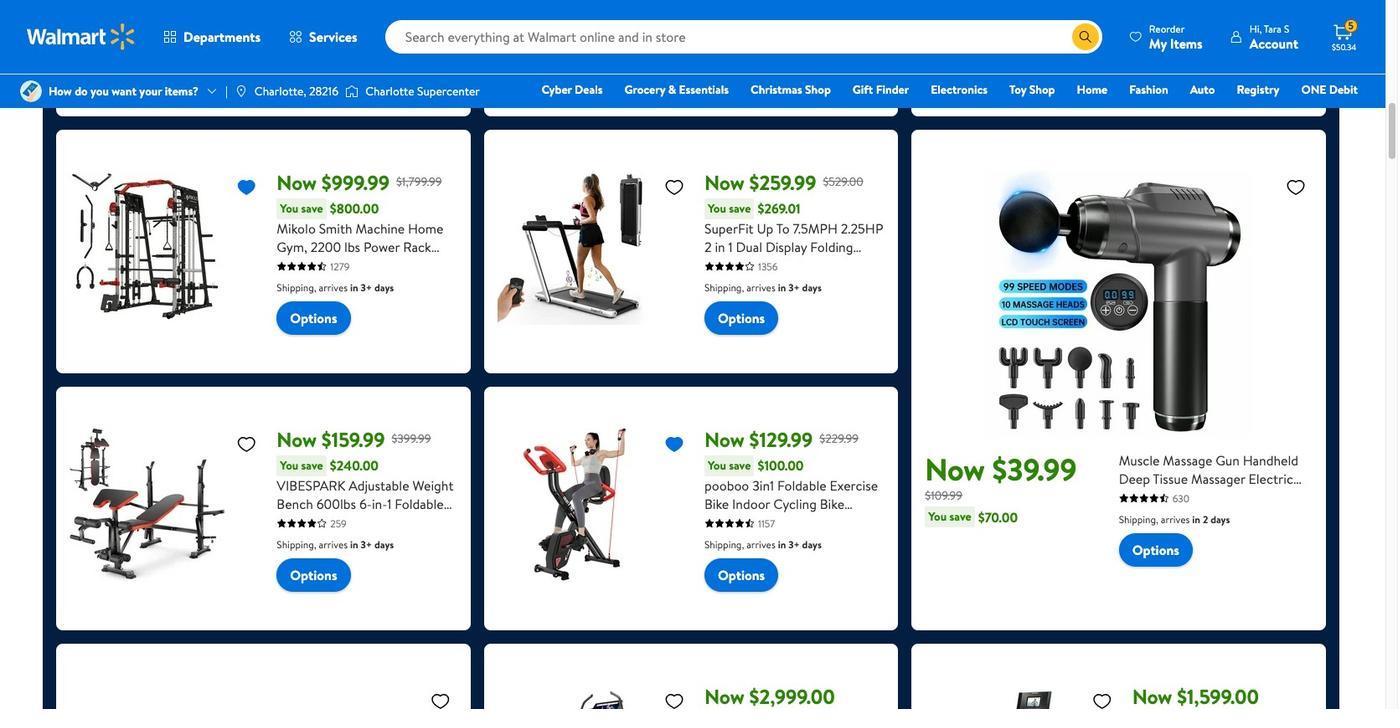 Task type: describe. For each thing, give the bounding box(es) containing it.
3+ for now $259.99
[[788, 280, 800, 295]]

add
[[290, 26, 314, 45]]

grocery & essentials
[[625, 81, 729, 98]]

add to favorites list, nordictrack commercial 1250 treadmill and 30-day ifit family membership image
[[1092, 691, 1112, 710]]

cyber deals link
[[534, 80, 610, 99]]

bench left set
[[330, 513, 366, 532]]

1 for $259.99
[[728, 238, 733, 256]]

your
[[139, 83, 162, 100]]

options link down 'fitness'
[[705, 558, 778, 592]]

$70.00
[[978, 508, 1018, 527]]

arrives inside the now $39.99 group
[[1161, 512, 1190, 527]]

how do you want your items?
[[49, 83, 199, 100]]

3+ for now $999.99
[[361, 280, 372, 295]]

vibespark
[[277, 476, 345, 495]]

to
[[776, 219, 790, 238]]

exercise inside you save $240.00 vibespark adjustable weight bench 600lbs 6-in-1 foldable workout bench set with barbell rack & leg developer preacher curl rack, multi- function strength training bench press exercise equipment
[[350, 587, 399, 605]]

now for $259.99
[[705, 168, 745, 197]]

options for the options 'link' over christmas
[[718, 52, 765, 70]]

press
[[316, 587, 347, 605]]

pooboo
[[705, 476, 749, 495]]

bar,
[[321, 274, 343, 293]]

strength inside you save $240.00 vibespark adjustable weight bench 600lbs 6-in-1 foldable workout bench set with barbell rack & leg developer preacher curl rack, multi- function strength training bench press exercise equipment
[[331, 568, 382, 587]]

in down jogging
[[778, 280, 786, 295]]

1279
[[330, 259, 350, 274]]

now for $999.99
[[277, 168, 317, 197]]

massaging
[[1208, 488, 1268, 506]]

registry link
[[1229, 80, 1287, 99]]

0 vertical spatial 2
[[788, 23, 794, 37]]

weight inside you save $240.00 vibespark adjustable weight bench 600lbs 6-in-1 foldable workout bench set with barbell rack & leg developer preacher curl rack, multi- function strength training bench press exercise equipment
[[412, 476, 454, 495]]

options link down w/app
[[705, 301, 778, 335]]

arrives down 1279
[[319, 280, 348, 295]]

toy
[[1010, 81, 1027, 98]]

0 horizontal spatial shipping, arrives in 2 days
[[705, 23, 816, 37]]

lbs
[[344, 238, 360, 256]]

1 horizontal spatial home
[[1077, 81, 1108, 98]]

1 horizontal spatial gun
[[1216, 451, 1240, 470]]

add button
[[263, 19, 327, 52]]

2.25hp
[[841, 219, 883, 238]]

options for the options 'link' underneath w/app
[[718, 309, 765, 327]]

now $159.99 $399.99
[[277, 425, 431, 454]]

one
[[1301, 81, 1326, 98]]

300lb
[[832, 532, 866, 550]]

jogging
[[759, 256, 805, 274]]

days left hi,
[[1230, 23, 1249, 37]]

2 inside you save $269.01 superfit up to 7.5mph 2.25hp 2 in 1 dual display folding treadmill jogging machine w/app control dual display screen silver
[[705, 238, 712, 256]]

stationary
[[762, 513, 821, 532]]

training inside you save $800.00 mikolo smith machine home gym, 2200 lbs power rack cage with cable crossover, weight bar, 360° landmine, barbell holders and other attachments, total body strength training cage
[[330, 330, 376, 348]]

arrives down 1356 on the right
[[747, 280, 776, 295]]

1 horizontal spatial muscle
[[1234, 525, 1275, 543]]

christmas
[[751, 81, 802, 98]]

2200
[[311, 238, 341, 256]]

shipping, up fashion
[[1132, 23, 1172, 37]]

you save $240.00 vibespark adjustable weight bench 600lbs 6-in-1 foldable workout bench set with barbell rack & leg developer preacher curl rack, multi- function strength training bench press exercise equipment
[[277, 457, 454, 624]]

in down the cable
[[350, 280, 358, 295]]

shipping, up "function"
[[277, 537, 316, 552]]

machine inside you save $269.01 superfit up to 7.5mph 2.25hp 2 in 1 dual display folding treadmill jogging machine w/app control dual display screen silver
[[808, 256, 857, 274]]

adjustable inside you save $240.00 vibespark adjustable weight bench 600lbs 6-in-1 foldable workout bench set with barbell rack & leg developer preacher curl rack, multi- function strength training bench press exercise equipment
[[349, 476, 409, 495]]

foldable inside "you save $100.00 pooboo 3in1 foldable exercise bike indoor cycling bike magnetic stationary bike fitness gym workout 300lb"
[[777, 476, 827, 495]]

days right 360°
[[374, 280, 394, 295]]

home link
[[1069, 80, 1115, 99]]

save for $159.99
[[301, 457, 323, 474]]

rack inside you save $800.00 mikolo smith machine home gym, 2200 lbs power rack cage with cable crossover, weight bar, 360° landmine, barbell holders and other attachments, total body strength training cage
[[403, 238, 431, 256]]

days down jogging
[[802, 280, 822, 295]]

massager
[[1191, 470, 1245, 488]]

shipping, inside the now $39.99 group
[[1119, 512, 1159, 527]]

1157
[[758, 517, 775, 531]]

0 horizontal spatial display
[[766, 238, 807, 256]]

shipping, down treadmill
[[705, 280, 744, 295]]

bench left press
[[277, 587, 313, 605]]

bike left indoor
[[705, 495, 729, 513]]

services button
[[275, 17, 372, 57]]

grocery
[[625, 81, 665, 98]]

2 inside the now $39.99 group
[[1203, 512, 1208, 527]]

barbell inside you save $240.00 vibespark adjustable weight bench 600lbs 6-in-1 foldable workout bench set with barbell rack & leg developer preacher curl rack, multi- function strength training bench press exercise equipment
[[277, 532, 317, 550]]

$129.99
[[749, 425, 813, 454]]

|
[[225, 83, 228, 100]]

$100.00
[[758, 457, 804, 475]]

my
[[1149, 34, 1167, 52]]

add to favorites list, vibespark adjustable weight bench 600lbs 6-in-1 foldable workout bench set with barbell rack & leg developer preacher curl rack, multi-function strength training bench press exercise equipment image
[[237, 434, 257, 455]]

fitness
[[705, 532, 745, 550]]

silver
[[748, 293, 780, 311]]

sore
[[1204, 525, 1231, 543]]

cyber
[[541, 81, 572, 98]]

speed
[[1137, 506, 1173, 525]]

workout inside you save $240.00 vibespark adjustable weight bench 600lbs 6-in-1 foldable workout bench set with barbell rack & leg developer preacher curl rack, multi- function strength training bench press exercise equipment
[[277, 513, 327, 532]]

days inside the now $39.99 group
[[1211, 512, 1230, 527]]

days down stationary
[[802, 537, 822, 552]]

shipping, down magnetic
[[705, 537, 744, 552]]

holders
[[321, 293, 366, 311]]

in up christmas
[[778, 23, 786, 37]]

now $259.99 $529.00
[[705, 168, 864, 197]]

charlotte,
[[255, 83, 306, 100]]

treadmill
[[705, 256, 757, 274]]

$269.01
[[758, 199, 801, 218]]

arrives right my
[[1174, 23, 1203, 37]]

hi,
[[1250, 21, 1262, 36]]

630
[[1173, 491, 1190, 506]]

5 $50.34
[[1332, 19, 1357, 53]]

now for $159.99
[[277, 425, 317, 454]]

walmart+
[[1308, 105, 1358, 121]]

charlotte supercenter
[[365, 83, 480, 100]]

multi-
[[394, 550, 429, 568]]

$259.99
[[749, 168, 816, 197]]

fashion
[[1129, 81, 1168, 98]]

7.5mph
[[793, 219, 838, 238]]

walmart+ link
[[1300, 104, 1365, 122]]

99
[[1119, 506, 1134, 525]]

you for now $159.99
[[280, 457, 298, 474]]

add to favorites list, fitrx 2-in-1 smartbell gym, interchangeable adjustable dumbbells and barbell weight set, 100lbs. image
[[430, 691, 450, 710]]

options link down 'bar,'
[[277, 301, 351, 335]]

now $39.99 $109.99 you save $70.00
[[925, 449, 1077, 527]]

auto
[[1190, 81, 1215, 98]]

bike right 'cycling'
[[820, 495, 844, 513]]

you save $100.00 pooboo 3in1 foldable exercise bike indoor cycling bike magnetic stationary bike fitness gym workout 300lb
[[705, 457, 878, 550]]

& inside you save $240.00 vibespark adjustable weight bench 600lbs 6-in-1 foldable workout bench set with barbell rack & leg developer preacher curl rack, multi- function strength training bench press exercise equipment
[[352, 532, 361, 550]]

portable
[[1155, 488, 1205, 506]]

curl
[[332, 550, 357, 568]]

you save $800.00 mikolo smith machine home gym, 2200 lbs power rack cage with cable crossover, weight bar, 360° landmine, barbell holders and other attachments, total body strength training cage
[[277, 199, 444, 348]]

1 for $159.99
[[387, 495, 391, 513]]

control
[[749, 274, 794, 293]]

finder
[[876, 81, 909, 98]]

shipping, up essentials
[[705, 23, 744, 37]]

you for now $999.99
[[280, 200, 298, 217]]

developer
[[388, 532, 448, 550]]

now $129.99 $229.99
[[705, 425, 859, 454]]

items
[[1170, 34, 1203, 52]]

1 horizontal spatial cage
[[379, 330, 409, 348]]

add to favorites list, nordictrack x22i incline trainer and 30-day ifit family membership image
[[664, 691, 684, 710]]

supercenter
[[417, 83, 480, 100]]

options for the options 'link' inside the the now $39.99 group
[[1132, 541, 1179, 559]]

items?
[[165, 83, 199, 100]]

w/app
[[705, 274, 746, 293]]

training inside you save $240.00 vibespark adjustable weight bench 600lbs 6-in-1 foldable workout bench set with barbell rack & leg developer preacher curl rack, multi- function strength training bench press exercise equipment
[[385, 568, 430, 587]]

deals
[[575, 81, 603, 98]]

days up christmas shop
[[796, 23, 816, 37]]

for
[[1184, 525, 1201, 543]]

departments button
[[149, 17, 275, 57]]

one debit walmart+
[[1301, 81, 1358, 121]]

you for now $129.99
[[708, 457, 726, 474]]

and inside you save $800.00 mikolo smith machine home gym, 2200 lbs power rack cage with cable crossover, weight bar, 360° landmine, barbell holders and other attachments, total body strength training cage
[[369, 293, 390, 311]]

shop for christmas shop
[[805, 81, 831, 98]]

shipping, left 'bar,'
[[277, 280, 316, 295]]

electronics link
[[923, 80, 995, 99]]

 image for how do you want your items?
[[20, 80, 42, 102]]

stiffness
[[1119, 543, 1169, 562]]

indoor
[[732, 495, 770, 513]]

options link inside the now $39.99 group
[[1119, 533, 1193, 567]]

3+ for now $129.99
[[788, 537, 800, 552]]

in left "leg"
[[350, 537, 358, 552]]



Task type: locate. For each thing, give the bounding box(es) containing it.
options for the options 'link' under the reorder
[[1146, 52, 1193, 70]]

$229.99
[[820, 430, 859, 447]]

0 horizontal spatial and
[[369, 293, 390, 311]]

options down w/app
[[718, 309, 765, 327]]

3+ down set
[[361, 537, 372, 552]]

and inside muscle massage gun handheld deep tissue massager electric quiet portable massaging gun 99 speed adjustable professional fascia gun for sore muscle and stiffness
[[1278, 525, 1299, 543]]

cycling
[[773, 495, 817, 513]]

smith
[[319, 219, 352, 238]]

2 vertical spatial 2
[[1203, 512, 1208, 527]]

with inside you save $240.00 vibespark adjustable weight bench 600lbs 6-in-1 foldable workout bench set with barbell rack & leg developer preacher curl rack, multi- function strength training bench press exercise equipment
[[392, 513, 417, 532]]

with inside you save $800.00 mikolo smith machine home gym, 2200 lbs power rack cage with cable crossover, weight bar, 360° landmine, barbell holders and other attachments, total body strength training cage
[[310, 256, 335, 274]]

essentials
[[679, 81, 729, 98]]

gift
[[853, 81, 873, 98]]

now up superfit
[[705, 168, 745, 197]]

2 up christmas shop
[[788, 23, 794, 37]]

0 horizontal spatial home
[[408, 219, 444, 238]]

tara
[[1264, 21, 1282, 36]]

0 horizontal spatial training
[[330, 330, 376, 348]]

options for the options 'link' below 'bar,'
[[290, 309, 337, 327]]

0 horizontal spatial strength
[[277, 330, 328, 348]]

259
[[330, 517, 347, 531]]

options down 'fitness'
[[718, 566, 765, 584]]

in
[[778, 23, 786, 37], [1206, 23, 1214, 37], [715, 238, 725, 256], [350, 280, 358, 295], [778, 280, 786, 295], [1192, 512, 1200, 527], [350, 537, 358, 552], [778, 537, 786, 552]]

0 vertical spatial dual
[[736, 238, 762, 256]]

& left "leg"
[[352, 532, 361, 550]]

muscle massage gun handheld deep tissue massager electric quiet portable massaging gun 99 speed adjustable professional fascia gun for sore muscle and stiffness
[[1119, 451, 1310, 562]]

arrives down 900
[[747, 23, 776, 37]]

in-
[[372, 495, 387, 513]]

1 horizontal spatial shop
[[1029, 81, 1055, 98]]

departments
[[183, 28, 261, 46]]

add to cart image
[[270, 26, 290, 46]]

0 vertical spatial home
[[1077, 81, 1108, 98]]

body
[[389, 311, 418, 330]]

with right set
[[392, 513, 417, 532]]

0 vertical spatial 1
[[728, 238, 733, 256]]

now for $39.99
[[925, 449, 985, 491]]

with
[[310, 256, 335, 274], [392, 513, 417, 532]]

s
[[1284, 21, 1289, 36]]

shipping, arrives in 3+ days down 259
[[277, 537, 394, 552]]

shop inside christmas shop link
[[805, 81, 831, 98]]

$240.00
[[330, 457, 379, 475]]

3+ left hi,
[[1216, 23, 1228, 37]]

options link down speed
[[1119, 533, 1193, 567]]

foldable
[[777, 476, 827, 495], [395, 495, 444, 513]]

cage
[[277, 256, 307, 274], [379, 330, 409, 348]]

shipping,
[[705, 23, 744, 37], [1132, 23, 1172, 37], [277, 280, 316, 295], [705, 280, 744, 295], [1119, 512, 1159, 527], [277, 537, 316, 552], [705, 537, 744, 552]]

workout
[[277, 513, 327, 532], [779, 532, 829, 550]]

fashion link
[[1122, 80, 1176, 99]]

 image
[[20, 80, 42, 102], [234, 85, 248, 98]]

workout inside "you save $100.00 pooboo 3in1 foldable exercise bike indoor cycling bike magnetic stationary bike fitness gym workout 300lb"
[[779, 532, 829, 550]]

1 vertical spatial exercise
[[350, 587, 399, 605]]

1 right 6-
[[387, 495, 391, 513]]

charlotte
[[365, 83, 414, 100]]

adjustable inside muscle massage gun handheld deep tissue massager electric quiet portable massaging gun 99 speed adjustable professional fascia gun for sore muscle and stiffness
[[1176, 506, 1237, 525]]

in inside you save $269.01 superfit up to 7.5mph 2.25hp 2 in 1 dual display folding treadmill jogging machine w/app control dual display screen silver
[[715, 238, 725, 256]]

options down speed
[[1132, 541, 1179, 559]]

you inside you save $800.00 mikolo smith machine home gym, 2200 lbs power rack cage with cable crossover, weight bar, 360° landmine, barbell holders and other attachments, total body strength training cage
[[280, 200, 298, 217]]

training down 'holders' at the left of page
[[330, 330, 376, 348]]

adjustable down $240.00
[[349, 476, 409, 495]]

gym,
[[277, 238, 307, 256]]

in right items
[[1206, 23, 1214, 37]]

massage
[[1163, 451, 1212, 470]]

shop for toy shop
[[1029, 81, 1055, 98]]

0 horizontal spatial workout
[[277, 513, 327, 532]]

deep
[[1119, 470, 1150, 488]]

options down 'bar,'
[[290, 309, 337, 327]]

1 vertical spatial gun
[[1271, 488, 1295, 506]]

0 vertical spatial cage
[[277, 256, 307, 274]]

want
[[112, 83, 137, 100]]

1 vertical spatial home
[[408, 219, 444, 238]]

0 horizontal spatial muscle
[[1119, 451, 1160, 470]]

total
[[358, 311, 386, 330]]

1 horizontal spatial shipping, arrives in 2 days
[[1119, 512, 1230, 527]]

shipping, arrives in 3+ days for now $259.99
[[705, 280, 822, 295]]

0 vertical spatial training
[[330, 330, 376, 348]]

now up $70.00
[[925, 449, 985, 491]]

arrives down 259
[[319, 537, 348, 552]]

with left the cable
[[310, 256, 335, 274]]

1 horizontal spatial and
[[1278, 525, 1299, 543]]

shop right christmas
[[805, 81, 831, 98]]

options up press
[[290, 566, 337, 584]]

shipping, arrives in 3+ days down 1279
[[277, 280, 394, 295]]

1 horizontal spatial machine
[[808, 256, 857, 274]]

1 horizontal spatial dual
[[797, 274, 823, 293]]

muscle up quiet
[[1119, 451, 1160, 470]]

1 vertical spatial training
[[385, 568, 430, 587]]

1 horizontal spatial adjustable
[[1176, 506, 1237, 525]]

strength inside you save $800.00 mikolo smith machine home gym, 2200 lbs power rack cage with cable crossover, weight bar, 360° landmine, barbell holders and other attachments, total body strength training cage
[[277, 330, 328, 348]]

 image left 'how'
[[20, 80, 42, 102]]

foldable up developer
[[395, 495, 444, 513]]

$50.34
[[1332, 41, 1357, 53]]

walmart image
[[27, 23, 136, 50]]

you for now $259.99
[[708, 200, 726, 217]]

0 vertical spatial with
[[310, 256, 335, 274]]

you up superfit
[[708, 200, 726, 217]]

remove from favorites list, mikolo smith machine home gym, 2200 lbs power rack cage with cable crossover, weight bar, 360° landmine, barbell holders and other attachments, total body strength training cage image
[[237, 176, 257, 197]]

0 vertical spatial adjustable
[[349, 476, 409, 495]]

quiet
[[1119, 488, 1152, 506]]

strength down 'holders' at the left of page
[[277, 330, 328, 348]]

weight down $399.99
[[412, 476, 454, 495]]

1 horizontal spatial with
[[392, 513, 417, 532]]

you inside you save $240.00 vibespark adjustable weight bench 600lbs 6-in-1 foldable workout bench set with barbell rack & leg developer preacher curl rack, multi- function strength training bench press exercise equipment
[[280, 457, 298, 474]]

and left other
[[369, 293, 390, 311]]

leg
[[364, 532, 385, 550]]

equipment
[[277, 605, 339, 624]]

you save $269.01 superfit up to 7.5mph 2.25hp 2 in 1 dual display folding treadmill jogging machine w/app control dual display screen silver
[[705, 199, 883, 311]]

cable
[[338, 256, 371, 274]]

0 horizontal spatial cage
[[277, 256, 307, 274]]

0 horizontal spatial machine
[[356, 219, 405, 238]]

in right gym
[[778, 537, 786, 552]]

you
[[91, 83, 109, 100]]

1 horizontal spatial strength
[[331, 568, 382, 587]]

1 vertical spatial with
[[392, 513, 417, 532]]

1 horizontal spatial 1
[[728, 238, 733, 256]]

options for the options 'link' over the equipment
[[290, 566, 337, 584]]

now $39.99 group
[[925, 143, 1313, 617]]

0 vertical spatial &
[[668, 81, 676, 98]]

machine down 7.5mph
[[808, 256, 857, 274]]

save inside you save $800.00 mikolo smith machine home gym, 2200 lbs power rack cage with cable crossover, weight bar, 360° landmine, barbell holders and other attachments, total body strength training cage
[[301, 200, 323, 217]]

0 vertical spatial and
[[369, 293, 390, 311]]

rack inside you save $240.00 vibespark adjustable weight bench 600lbs 6-in-1 foldable workout bench set with barbell rack & leg developer preacher curl rack, multi- function strength training bench press exercise equipment
[[321, 532, 349, 550]]

foldable inside you save $240.00 vibespark adjustable weight bench 600lbs 6-in-1 foldable workout bench set with barbell rack & leg developer preacher curl rack, multi- function strength training bench press exercise equipment
[[395, 495, 444, 513]]

arrives down 1157
[[747, 537, 776, 552]]

0 horizontal spatial &
[[352, 532, 361, 550]]

save for $129.99
[[729, 457, 751, 474]]

600lbs
[[316, 495, 356, 513]]

2 up w/app
[[705, 238, 712, 256]]

gift finder link
[[845, 80, 917, 99]]

1 vertical spatial weight
[[412, 476, 454, 495]]

superfit
[[705, 219, 754, 238]]

preacher
[[277, 550, 329, 568]]

0 vertical spatial exercise
[[830, 476, 878, 495]]

adjustable down 630
[[1176, 506, 1237, 525]]

other
[[393, 293, 429, 311]]

electric
[[1249, 470, 1293, 488]]

options down the reorder
[[1146, 52, 1193, 70]]

2 vertical spatial gun
[[1157, 525, 1181, 543]]

0 vertical spatial barbell
[[277, 293, 317, 311]]

cage down other
[[379, 330, 409, 348]]

0 vertical spatial shipping, arrives in 2 days
[[705, 23, 816, 37]]

1 horizontal spatial exercise
[[830, 476, 878, 495]]

add to favorites list, superfit up to 7.5mph 2.25hp 2 in 1 dual display folding treadmill jogging machine w/app control dual display screen silver image
[[664, 176, 684, 197]]

1 vertical spatial barbell
[[277, 532, 317, 550]]

arrives down 630
[[1161, 512, 1190, 527]]

shipping, arrives in 3+ days up auto
[[1132, 23, 1249, 37]]

1 vertical spatial display
[[827, 274, 868, 293]]

weight inside you save $800.00 mikolo smith machine home gym, 2200 lbs power rack cage with cable crossover, weight bar, 360° landmine, barbell holders and other attachments, total body strength training cage
[[277, 274, 318, 293]]

2 horizontal spatial 2
[[1203, 512, 1208, 527]]

1 horizontal spatial weight
[[412, 476, 454, 495]]

in inside the now $39.99 group
[[1192, 512, 1200, 527]]

1 vertical spatial and
[[1278, 525, 1299, 543]]

bench left 600lbs
[[277, 495, 313, 513]]

charlotte, 28216
[[255, 83, 339, 100]]

1 vertical spatial cage
[[379, 330, 409, 348]]

save inside you save $269.01 superfit up to 7.5mph 2.25hp 2 in 1 dual display folding treadmill jogging machine w/app control dual display screen silver
[[729, 200, 751, 217]]

save up superfit
[[729, 200, 751, 217]]

1 inside you save $240.00 vibespark adjustable weight bench 600lbs 6-in-1 foldable workout bench set with barbell rack & leg developer preacher curl rack, multi- function strength training bench press exercise equipment
[[387, 495, 391, 513]]

shipping, arrives in 3+ days down 1356 on the right
[[705, 280, 822, 295]]

save up mikolo
[[301, 200, 323, 217]]

gift finder
[[853, 81, 909, 98]]

save up "pooboo"
[[729, 457, 751, 474]]

barbell inside you save $800.00 mikolo smith machine home gym, 2200 lbs power rack cage with cable crossover, weight bar, 360° landmine, barbell holders and other attachments, total body strength training cage
[[277, 293, 317, 311]]

shipping, arrives in 3+ days for now $129.99
[[705, 537, 822, 552]]

0 horizontal spatial with
[[310, 256, 335, 274]]

1 horizontal spatial rack
[[403, 238, 431, 256]]

0 horizontal spatial foldable
[[395, 495, 444, 513]]

1 inside you save $269.01 superfit up to 7.5mph 2.25hp 2 in 1 dual display folding treadmill jogging machine w/app control dual display screen silver
[[728, 238, 733, 256]]

you inside the now $39.99 $109.99 you save $70.00
[[928, 509, 947, 525]]

exercise inside "you save $100.00 pooboo 3in1 foldable exercise bike indoor cycling bike magnetic stationary bike fitness gym workout 300lb"
[[830, 476, 878, 495]]

1 vertical spatial rack
[[321, 532, 349, 550]]

1 vertical spatial shipping, arrives in 2 days
[[1119, 512, 1230, 527]]

you up "pooboo"
[[708, 457, 726, 474]]

1 vertical spatial 2
[[705, 238, 712, 256]]

search icon image
[[1079, 30, 1092, 44]]

shipping, arrives in 2 days down 900
[[705, 23, 816, 37]]

you down $109.99
[[928, 509, 947, 525]]

machine down $800.00 at the left of the page
[[356, 219, 405, 238]]

toy shop link
[[1002, 80, 1063, 99]]

$399.99
[[392, 430, 431, 447]]

gun
[[1216, 451, 1240, 470], [1271, 488, 1295, 506], [1157, 525, 1181, 543]]

shipping, arrives in 3+ days for now $999.99
[[277, 280, 394, 295]]

save for $259.99
[[729, 200, 751, 217]]

reorder
[[1149, 21, 1185, 36]]

shipping, arrives in 2 days inside the now $39.99 group
[[1119, 512, 1230, 527]]

1 horizontal spatial 2
[[788, 23, 794, 37]]

1 horizontal spatial  image
[[234, 85, 248, 98]]

now for $129.99
[[705, 425, 745, 454]]

fascia
[[1119, 525, 1154, 543]]

days down set
[[374, 537, 394, 552]]

toy shop
[[1010, 81, 1055, 98]]

you inside you save $269.01 superfit up to 7.5mph 2.25hp 2 in 1 dual display folding treadmill jogging machine w/app control dual display screen silver
[[708, 200, 726, 217]]

muscle right sore
[[1234, 525, 1275, 543]]

shipping, arrives in 3+ days for now $159.99
[[277, 537, 394, 552]]

options link up christmas
[[705, 44, 778, 78]]

training down developer
[[385, 568, 430, 587]]

workout down 'cycling'
[[779, 532, 829, 550]]

0 horizontal spatial shop
[[805, 81, 831, 98]]

options for the options 'link' below 'fitness'
[[718, 566, 765, 584]]

0 vertical spatial strength
[[277, 330, 328, 348]]

0 horizontal spatial  image
[[20, 80, 42, 102]]

save inside the now $39.99 $109.99 you save $70.00
[[950, 509, 972, 525]]

0 vertical spatial weight
[[277, 274, 318, 293]]

1 vertical spatial machine
[[808, 256, 857, 274]]

 image for charlotte, 28216
[[234, 85, 248, 98]]

1
[[728, 238, 733, 256], [387, 495, 391, 513]]

0 horizontal spatial 2
[[705, 238, 712, 256]]

save down $109.99
[[950, 509, 972, 525]]

2 horizontal spatial gun
[[1271, 488, 1295, 506]]

now up mikolo
[[277, 168, 317, 197]]

0 horizontal spatial exercise
[[350, 587, 399, 605]]

rack right power
[[403, 238, 431, 256]]

rack down 259
[[321, 532, 349, 550]]

home inside you save $800.00 mikolo smith machine home gym, 2200 lbs power rack cage with cable crossover, weight bar, 360° landmine, barbell holders and other attachments, total body strength training cage
[[408, 219, 444, 238]]

gun down handheld
[[1271, 488, 1295, 506]]

display up 1356 on the right
[[766, 238, 807, 256]]

electronics
[[931, 81, 988, 98]]

Search search field
[[385, 20, 1102, 54]]

2 right for
[[1203, 512, 1208, 527]]

0 vertical spatial rack
[[403, 238, 431, 256]]

now inside the now $39.99 $109.99 you save $70.00
[[925, 449, 985, 491]]

options
[[718, 52, 765, 70], [1146, 52, 1193, 70], [290, 309, 337, 327], [718, 309, 765, 327], [1132, 541, 1179, 559], [290, 566, 337, 584], [718, 566, 765, 584]]

2 shop from the left
[[1029, 81, 1055, 98]]

save inside "you save $100.00 pooboo 3in1 foldable exercise bike indoor cycling bike magnetic stationary bike fitness gym workout 300lb"
[[729, 457, 751, 474]]

3in1
[[752, 476, 774, 495]]

in left sore
[[1192, 512, 1200, 527]]

attachments,
[[277, 311, 355, 330]]

0 horizontal spatial gun
[[1157, 525, 1181, 543]]

home
[[1077, 81, 1108, 98], [408, 219, 444, 238]]

grocery & essentials link
[[617, 80, 736, 99]]

0 vertical spatial machine
[[356, 219, 405, 238]]

workout left 259
[[277, 513, 327, 532]]

how
[[49, 83, 72, 100]]

0 vertical spatial muscle
[[1119, 451, 1160, 470]]

options link down the reorder
[[1132, 44, 1206, 78]]

christmas shop link
[[743, 80, 838, 99]]

now up "pooboo"
[[705, 425, 745, 454]]

 image
[[345, 83, 359, 100]]

0 horizontal spatial 1
[[387, 495, 391, 513]]

1 vertical spatial &
[[352, 532, 361, 550]]

cyber deals
[[541, 81, 603, 98]]

shipping, down quiet
[[1119, 512, 1159, 527]]

1 horizontal spatial training
[[385, 568, 430, 587]]

remove from favorites list, pooboo 3in1 foldable exercise bike indoor cycling bike magnetic stationary bike fitness gym workout 300lb image
[[664, 434, 684, 455]]

1 barbell from the top
[[277, 293, 317, 311]]

save inside you save $240.00 vibespark adjustable weight bench 600lbs 6-in-1 foldable workout bench set with barbell rack & leg developer preacher curl rack, multi- function strength training bench press exercise equipment
[[301, 457, 323, 474]]

Walmart Site-Wide search field
[[385, 20, 1102, 54]]

1 vertical spatial 1
[[387, 495, 391, 513]]

1 horizontal spatial foldable
[[777, 476, 827, 495]]

exercise down $229.99
[[830, 476, 878, 495]]

1 horizontal spatial display
[[827, 274, 868, 293]]

0 horizontal spatial adjustable
[[349, 476, 409, 495]]

0 horizontal spatial dual
[[736, 238, 762, 256]]

shop inside toy shop link
[[1029, 81, 1055, 98]]

3+ down the cable
[[361, 280, 372, 295]]

reorder my items
[[1149, 21, 1203, 52]]

display down folding
[[827, 274, 868, 293]]

and down electric at the bottom right
[[1278, 525, 1299, 543]]

up
[[757, 219, 774, 238]]

weight
[[277, 274, 318, 293], [412, 476, 454, 495]]

save for $999.99
[[301, 200, 323, 217]]

add to favorites list, muscle massage gun handheld deep tissue massager electric quiet portable massaging gun 99 speed adjustable professional fascia gun for sore muscle and stiffness image
[[1286, 176, 1306, 197]]

$159.99
[[322, 425, 385, 454]]

now $999.99 $1,799.99
[[277, 168, 442, 197]]

0 vertical spatial gun
[[1216, 451, 1240, 470]]

1 horizontal spatial workout
[[779, 532, 829, 550]]

options inside the now $39.99 group
[[1132, 541, 1179, 559]]

0 horizontal spatial rack
[[321, 532, 349, 550]]

barbell left 'bar,'
[[277, 293, 317, 311]]

3+ for now $159.99
[[361, 537, 372, 552]]

options link up the equipment
[[277, 558, 351, 592]]

0 horizontal spatial weight
[[277, 274, 318, 293]]

strength down "leg"
[[331, 568, 382, 587]]

home up crossover,
[[408, 219, 444, 238]]

2 barbell from the top
[[277, 532, 317, 550]]

you inside "you save $100.00 pooboo 3in1 foldable exercise bike indoor cycling bike magnetic stationary bike fitness gym workout 300lb"
[[708, 457, 726, 474]]

shop right toy
[[1029, 81, 1055, 98]]

$1,799.99
[[396, 173, 442, 190]]

1 vertical spatial strength
[[331, 568, 382, 587]]

1 vertical spatial muscle
[[1234, 525, 1275, 543]]

$109.99
[[925, 487, 963, 504]]

shipping, arrives in 3+ days
[[1132, 23, 1249, 37], [277, 280, 394, 295], [705, 280, 822, 295], [277, 537, 394, 552], [705, 537, 822, 552]]

cage down mikolo
[[277, 256, 307, 274]]

bike
[[705, 495, 729, 513], [820, 495, 844, 513], [824, 513, 849, 532]]

debit
[[1329, 81, 1358, 98]]

options up christmas
[[718, 52, 765, 70]]

bike right stationary
[[824, 513, 849, 532]]

display
[[766, 238, 807, 256], [827, 274, 868, 293]]

1 vertical spatial dual
[[797, 274, 823, 293]]

0 vertical spatial display
[[766, 238, 807, 256]]

1 shop from the left
[[805, 81, 831, 98]]

home down search icon
[[1077, 81, 1108, 98]]

1 vertical spatial adjustable
[[1176, 506, 1237, 525]]

screen
[[705, 293, 745, 311]]

machine inside you save $800.00 mikolo smith machine home gym, 2200 lbs power rack cage with cable crossover, weight bar, 360° landmine, barbell holders and other attachments, total body strength training cage
[[356, 219, 405, 238]]

foldable down $100.00
[[777, 476, 827, 495]]

rack,
[[360, 550, 391, 568]]

1 horizontal spatial &
[[668, 81, 676, 98]]

&
[[668, 81, 676, 98], [352, 532, 361, 550]]

registry
[[1237, 81, 1280, 98]]

in up w/app
[[715, 238, 725, 256]]

dual right the control
[[797, 274, 823, 293]]

 image right |
[[234, 85, 248, 98]]

bench
[[277, 495, 313, 513], [330, 513, 366, 532], [277, 587, 313, 605]]



Task type: vqa. For each thing, say whether or not it's contained in the screenshot.
the bottommost "Cage"
yes



